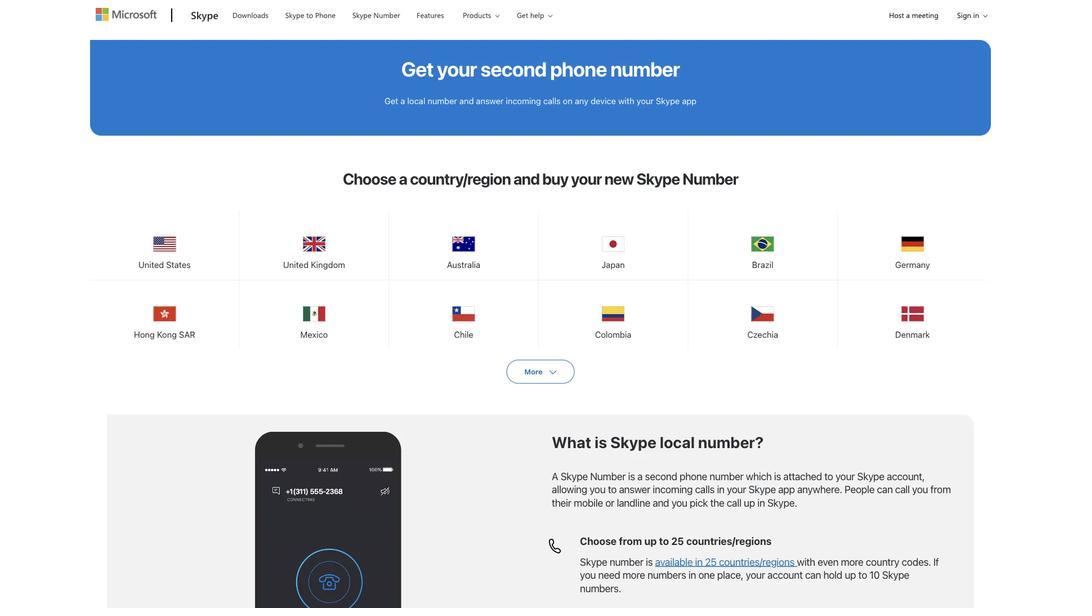 Task type: describe. For each thing, give the bounding box(es) containing it.
which
[[746, 471, 772, 483]]

anywhere.
[[798, 484, 843, 496]]

a for get
[[401, 96, 405, 106]]

and inside a skype number is a second phone number which is attached to your skype account, allowing you to answer incoming calls in your skype app anywhere. people can call you from their mobile or landline and you pick the call up in skype.
[[653, 497, 670, 509]]

numbers
[[648, 569, 687, 581]]

hk image
[[153, 303, 176, 326]]

country
[[866, 556, 900, 568]]

the
[[711, 497, 725, 509]]

allowing
[[552, 484, 588, 496]]

skype inside with even more country codes. if you need more numbers in one place, your account can hold up to 10 skype numbers.
[[883, 569, 910, 581]]

cl image
[[453, 303, 475, 326]]

states
[[166, 260, 191, 270]]

help
[[531, 10, 545, 20]]

with inside with even more country codes. if you need more numbers in one place, your account can hold up to 10 skype numbers.
[[798, 556, 816, 568]]

0 horizontal spatial phone
[[550, 57, 607, 81]]

1 vertical spatial local
[[660, 433, 695, 452]]

sign in button
[[949, 1, 992, 29]]

up inside with even more country codes. if you need more numbers in one place, your account can hold up to 10 skype numbers.
[[845, 569, 857, 581]]

jp image
[[602, 233, 625, 256]]

choose from up to 25 countries/regions
[[580, 536, 772, 548]]

more
[[525, 368, 543, 376]]

meeting
[[913, 10, 939, 20]]

au image
[[453, 233, 475, 256]]

mexico
[[301, 330, 328, 340]]

is right what
[[595, 433, 607, 452]]

account,
[[887, 471, 925, 483]]

skype link
[[185, 1, 224, 31]]

your inside with even more country codes. if you need more numbers in one place, your account can hold up to 10 skype numbers.
[[746, 569, 766, 581]]

2 horizontal spatial number
[[683, 170, 739, 188]]

united states link
[[90, 211, 239, 279]]

mexico link
[[240, 281, 389, 348]]

attached
[[784, 471, 823, 483]]

kingdom
[[311, 260, 345, 270]]

a inside a skype number is a second phone number which is attached to your skype account, allowing you to answer incoming calls in your skype app anywhere. people can call you from their mobile or landline and you pick the call up in skype.
[[638, 471, 643, 483]]

united for united kingdom
[[283, 260, 309, 270]]

0 vertical spatial and
[[460, 96, 474, 106]]

colombia
[[595, 330, 632, 340]]

0 horizontal spatial number
[[374, 10, 400, 20]]

what
[[552, 433, 592, 452]]

if
[[934, 556, 940, 568]]

in inside sign in dropdown button
[[974, 10, 980, 20]]

denmark link
[[838, 281, 988, 348]]

landline
[[617, 497, 651, 509]]

sar
[[179, 330, 195, 340]]

0 vertical spatial second
[[481, 57, 547, 81]]

1 horizontal spatial more
[[842, 556, 864, 568]]

japan link
[[539, 211, 688, 279]]

10
[[870, 569, 880, 581]]

skype to phone
[[285, 10, 336, 20]]

denmark
[[896, 330, 931, 340]]

0 vertical spatial countries/regions
[[687, 536, 772, 548]]

on
[[563, 96, 573, 106]]

skype to phone link
[[280, 1, 341, 28]]

hong kong sar
[[134, 330, 195, 340]]

to up the available
[[660, 536, 669, 548]]

host
[[890, 10, 905, 20]]

microsoft image
[[96, 8, 157, 21]]

1 horizontal spatial call
[[896, 484, 910, 496]]

choose for choose a country/region and buy your new skype number
[[343, 170, 396, 188]]

a for choose
[[399, 170, 407, 188]]

products button
[[454, 1, 509, 30]]

pick
[[690, 497, 708, 509]]

united for united states
[[139, 260, 164, 270]]

skype.
[[768, 497, 798, 509]]

place,
[[718, 569, 744, 581]]

need
[[599, 569, 621, 581]]

country/region
[[410, 170, 511, 188]]

united kingdom
[[283, 260, 345, 270]]

choose a country/region and buy your new skype number element
[[90, 211, 992, 351]]

even
[[818, 556, 839, 568]]

in up one
[[696, 556, 703, 568]]

0 horizontal spatial call
[[727, 497, 742, 509]]

answer inside a skype number is a second phone number which is attached to your skype account, allowing you to answer incoming calls in your skype app anywhere. people can call you from their mobile or landline and you pick the call up in skype.
[[619, 484, 651, 496]]

dk image
[[902, 303, 925, 326]]

phone
[[315, 10, 336, 20]]

us image
[[153, 233, 176, 256]]

number?
[[699, 433, 764, 452]]

0 horizontal spatial app
[[682, 96, 697, 106]]

number inside a skype number is a second phone number which is attached to your skype account, allowing you to answer incoming calls in your skype app anywhere. people can call you from their mobile or landline and you pick the call up in skype.
[[591, 471, 626, 483]]

choose for choose from up to 25 countries/regions
[[580, 536, 617, 548]]

united kingdom link
[[240, 211, 389, 279]]

or
[[606, 497, 615, 509]]

get your second phone number
[[402, 57, 680, 81]]

host a meeting link
[[880, 1, 949, 29]]

from inside a skype number is a second phone number which is attached to your skype account, allowing you to answer incoming calls in your skype app anywhere. people can call you from their mobile or landline and you pick the call up in skype.
[[931, 484, 952, 496]]

phone inside a skype number is a second phone number which is attached to your skype account, allowing you to answer incoming calls in your skype app anywhere. people can call you from their mobile or landline and you pick the call up in skype.
[[680, 471, 708, 483]]

brazil
[[753, 260, 774, 270]]

is up 'numbers'
[[646, 556, 653, 568]]

de image
[[902, 233, 925, 256]]

is right which
[[775, 471, 782, 483]]

get help
[[517, 10, 545, 20]]

1 vertical spatial from
[[619, 536, 642, 548]]

germany
[[896, 260, 931, 270]]

0 horizontal spatial answer
[[476, 96, 504, 106]]

in up "the"
[[717, 484, 725, 496]]

features
[[417, 10, 444, 20]]

incoming inside a skype number is a second phone number which is attached to your skype account, allowing you to answer incoming calls in your skype app anywhere. people can call you from their mobile or landline and you pick the call up in skype.
[[653, 484, 693, 496]]

to up anywhere.
[[825, 471, 834, 483]]

get help button
[[508, 1, 562, 30]]

united states
[[139, 260, 191, 270]]

japan
[[602, 260, 625, 270]]

features link
[[412, 1, 449, 28]]

you left pick
[[672, 497, 688, 509]]



Task type: locate. For each thing, give the bounding box(es) containing it.
0 vertical spatial can
[[878, 484, 893, 496]]

1 horizontal spatial can
[[878, 484, 893, 496]]

in inside with even more country codes. if you need more numbers in one place, your account can hold up to 10 skype numbers.
[[689, 569, 697, 581]]

1 united from the left
[[139, 260, 164, 270]]

available in 25 countries/regions link
[[656, 556, 798, 568]]

2 vertical spatial and
[[653, 497, 670, 509]]

1 vertical spatial answer
[[619, 484, 651, 496]]

a for host
[[907, 10, 911, 20]]

australia link
[[389, 211, 539, 279]]

1 horizontal spatial up
[[744, 497, 756, 509]]

second inside a skype number is a second phone number which is attached to your skype account, allowing you to answer incoming calls in your skype app anywhere. people can call you from their mobile or landline and you pick the call up in skype.
[[645, 471, 678, 483]]

0 horizontal spatial from
[[619, 536, 642, 548]]

up right hold
[[845, 569, 857, 581]]

25 up one
[[706, 556, 717, 568]]

0 vertical spatial calls
[[544, 96, 561, 106]]

chile
[[454, 330, 474, 340]]

0 vertical spatial choose
[[343, 170, 396, 188]]

2 horizontal spatial up
[[845, 569, 857, 581]]

to left phone
[[307, 10, 313, 20]]

sign
[[958, 10, 972, 20]]

in down skype number is available in 25 countries/regions in the bottom of the page
[[689, 569, 697, 581]]

1 horizontal spatial number
[[591, 471, 626, 483]]

0 vertical spatial with
[[619, 96, 635, 106]]

and
[[460, 96, 474, 106], [514, 170, 540, 188], [653, 497, 670, 509]]

downloads link
[[228, 1, 274, 28]]

second down the what is skype local number?
[[645, 471, 678, 483]]

kong
[[157, 330, 177, 340]]

countries/regions up place,
[[719, 556, 795, 568]]

number
[[611, 57, 680, 81], [428, 96, 458, 106], [710, 471, 744, 483], [610, 556, 644, 568]]

australia
[[447, 260, 481, 270]]

0 horizontal spatial calls
[[544, 96, 561, 106]]

1 vertical spatial 25
[[706, 556, 717, 568]]

second up get a local number and answer incoming calls on any device with your skype app
[[481, 57, 547, 81]]

0 vertical spatial up
[[744, 497, 756, 509]]

1 vertical spatial up
[[645, 536, 657, 548]]

to left 10 on the bottom of the page
[[859, 569, 868, 581]]

you up mobile
[[590, 484, 606, 496]]

0 vertical spatial more
[[842, 556, 864, 568]]

1 vertical spatial number
[[683, 170, 739, 188]]

any
[[575, 96, 589, 106]]

mobile
[[574, 497, 603, 509]]

get
[[517, 10, 529, 20], [402, 57, 434, 81], [385, 96, 399, 106]]

to inside with even more country codes. if you need more numbers in one place, your account can hold up to 10 skype numbers.
[[859, 569, 868, 581]]

czechia link
[[689, 281, 838, 348]]

1 vertical spatial with
[[798, 556, 816, 568]]

incoming down get your second phone number
[[506, 96, 541, 106]]

products
[[463, 10, 492, 20]]

hold
[[824, 569, 843, 581]]

more
[[842, 556, 864, 568], [623, 569, 646, 581]]

downloads
[[233, 10, 269, 20]]

2 horizontal spatial get
[[517, 10, 529, 20]]

2 vertical spatial number
[[591, 471, 626, 483]]

get inside dropdown button
[[517, 10, 529, 20]]

can inside a skype number is a second phone number which is attached to your skype account, allowing you to answer incoming calls in your skype app anywhere. people can call you from their mobile or landline and you pick the call up in skype.
[[878, 484, 893, 496]]

2 united from the left
[[283, 260, 309, 270]]

1 vertical spatial phone
[[680, 471, 708, 483]]

account
[[768, 569, 803, 581]]

more up hold
[[842, 556, 864, 568]]

1 vertical spatial and
[[514, 170, 540, 188]]

more right need on the right of page
[[623, 569, 646, 581]]

you down account,
[[913, 484, 929, 496]]

can
[[878, 484, 893, 496], [806, 569, 822, 581]]

can down account,
[[878, 484, 893, 496]]

one
[[699, 569, 715, 581]]

germany link
[[838, 211, 988, 279]]

co image
[[602, 303, 625, 326]]

phone up any
[[550, 57, 607, 81]]

0 horizontal spatial and
[[460, 96, 474, 106]]

0 horizontal spatial choose
[[343, 170, 396, 188]]

0 horizontal spatial more
[[623, 569, 646, 581]]

0 horizontal spatial get
[[385, 96, 399, 106]]

united inside united kingdom link
[[283, 260, 309, 270]]

host a meeting
[[890, 10, 939, 20]]

up inside a skype number is a second phone number which is attached to your skype account, allowing you to answer incoming calls in your skype app anywhere. people can call you from their mobile or landline and you pick the call up in skype.
[[744, 497, 756, 509]]

1 vertical spatial choose
[[580, 536, 617, 548]]

buy
[[543, 170, 569, 188]]

up down which
[[744, 497, 756, 509]]

0 vertical spatial phone
[[550, 57, 607, 81]]

mx image
[[303, 303, 326, 326]]

2 vertical spatial get
[[385, 96, 399, 106]]

1 horizontal spatial calls
[[696, 484, 715, 496]]

calls inside a skype number is a second phone number which is attached to your skype account, allowing you to answer incoming calls in your skype app anywhere. people can call you from their mobile or landline and you pick the call up in skype.
[[696, 484, 715, 496]]

call down account,
[[896, 484, 910, 496]]

calls left on
[[544, 96, 561, 106]]

1 horizontal spatial and
[[514, 170, 540, 188]]

1 vertical spatial incoming
[[653, 484, 693, 496]]

1 horizontal spatial united
[[283, 260, 309, 270]]

2 horizontal spatial and
[[653, 497, 670, 509]]

cz image
[[752, 303, 775, 326]]

0 vertical spatial from
[[931, 484, 952, 496]]

more button
[[507, 360, 575, 384]]

call right "the"
[[727, 497, 742, 509]]

you
[[590, 484, 606, 496], [913, 484, 929, 496], [672, 497, 688, 509], [580, 569, 596, 581]]

1 vertical spatial get
[[402, 57, 434, 81]]

1 horizontal spatial from
[[931, 484, 952, 496]]

1 horizontal spatial with
[[798, 556, 816, 568]]

incoming up pick
[[653, 484, 693, 496]]

in
[[974, 10, 980, 20], [717, 484, 725, 496], [758, 497, 766, 509], [696, 556, 703, 568], [689, 569, 697, 581]]

second
[[481, 57, 547, 81], [645, 471, 678, 483]]

incoming
[[506, 96, 541, 106], [653, 484, 693, 496]]

skype number is available in 25 countries/regions
[[580, 556, 798, 568]]

answer
[[476, 96, 504, 106], [619, 484, 651, 496]]

local
[[408, 96, 426, 106], [660, 433, 695, 452]]

can inside with even more country codes. if you need more numbers in one place, your account can hold up to 10 skype numbers.
[[806, 569, 822, 581]]

can left hold
[[806, 569, 822, 581]]

1 horizontal spatial get
[[402, 57, 434, 81]]

countries/regions
[[687, 536, 772, 548], [719, 556, 795, 568]]

1 vertical spatial second
[[645, 471, 678, 483]]

choose
[[343, 170, 396, 188], [580, 536, 617, 548]]

chile link
[[389, 281, 539, 348]]

new
[[605, 170, 634, 188]]

phone up pick
[[680, 471, 708, 483]]

number inside a skype number is a second phone number which is attached to your skype account, allowing you to answer incoming calls in your skype app anywhere. people can call you from their mobile or landline and you pick the call up in skype.
[[710, 471, 744, 483]]

gb image
[[303, 233, 326, 256]]

1 vertical spatial calls
[[696, 484, 715, 496]]

0 horizontal spatial second
[[481, 57, 547, 81]]

in right sign
[[974, 10, 980, 20]]

1 horizontal spatial incoming
[[653, 484, 693, 496]]

0 vertical spatial answer
[[476, 96, 504, 106]]

0 horizontal spatial up
[[645, 536, 657, 548]]

a skype number is a second phone number which is attached to your skype account, allowing you to answer incoming calls in your skype app anywhere. people can call you from their mobile or landline and you pick the call up in skype.
[[552, 471, 952, 509]]

countries/regions up available in 25 countries/regions link
[[687, 536, 772, 548]]

hong kong sar link
[[90, 281, 239, 348]]

united down us image
[[139, 260, 164, 270]]

0 horizontal spatial 25
[[672, 536, 684, 548]]

up
[[744, 497, 756, 509], [645, 536, 657, 548], [845, 569, 857, 581]]

1 horizontal spatial answer
[[619, 484, 651, 496]]

0 vertical spatial 25
[[672, 536, 684, 548]]

united down the gb image
[[283, 260, 309, 270]]

czechia
[[748, 330, 779, 340]]

united inside united states link
[[139, 260, 164, 270]]

is up landline
[[629, 471, 635, 483]]

25
[[672, 536, 684, 548], [706, 556, 717, 568]]

0 vertical spatial app
[[682, 96, 697, 106]]

choose a country/region and buy your new skype number
[[343, 170, 739, 188]]

app inside a skype number is a second phone number which is attached to your skype account, allowing you to answer incoming calls in your skype app anywhere. people can call you from their mobile or landline and you pick the call up in skype.
[[779, 484, 795, 496]]

1 horizontal spatial second
[[645, 471, 678, 483]]

device
[[591, 96, 616, 106]]

with right device
[[619, 96, 635, 106]]

your
[[437, 57, 477, 81], [637, 96, 654, 106], [571, 170, 602, 188], [836, 471, 855, 483], [727, 484, 747, 496], [746, 569, 766, 581]]

skype number
[[353, 10, 400, 20]]

you inside with even more country codes. if you need more numbers in one place, your account can hold up to 10 skype numbers.
[[580, 569, 596, 581]]

calls up pick
[[696, 484, 715, 496]]

available
[[656, 556, 693, 568]]

br image
[[752, 233, 775, 256]]

you up numbers.
[[580, 569, 596, 581]]

numbers.
[[580, 583, 622, 595]]

get a local number and answer incoming calls on any device with your skype app
[[385, 96, 697, 106]]

to
[[307, 10, 313, 20], [825, 471, 834, 483], [608, 484, 617, 496], [660, 536, 669, 548], [859, 569, 868, 581]]

1 horizontal spatial phone
[[680, 471, 708, 483]]

0 vertical spatial number
[[374, 10, 400, 20]]

up up the available
[[645, 536, 657, 548]]

is
[[595, 433, 607, 452], [629, 471, 635, 483], [775, 471, 782, 483], [646, 556, 653, 568]]

a
[[552, 471, 559, 483]]

0 horizontal spatial incoming
[[506, 96, 541, 106]]

with
[[619, 96, 635, 106], [798, 556, 816, 568]]

phone
[[550, 57, 607, 81], [680, 471, 708, 483]]

skype number link
[[347, 1, 405, 28]]

0 horizontal spatial with
[[619, 96, 635, 106]]

sign in
[[958, 10, 980, 20]]

2 vertical spatial up
[[845, 569, 857, 581]]

what is skype local number?
[[552, 433, 764, 452]]

0 vertical spatial local
[[408, 96, 426, 106]]

to up or
[[608, 484, 617, 496]]

1 vertical spatial can
[[806, 569, 822, 581]]

their
[[552, 497, 572, 509]]

brazil link
[[689, 211, 838, 279]]

0 vertical spatial incoming
[[506, 96, 541, 106]]

hong
[[134, 330, 155, 340]]

1 horizontal spatial local
[[660, 433, 695, 452]]

colombia link
[[539, 281, 688, 348]]

with even more country codes. if you need more numbers in one place, your account can hold up to 10 skype numbers.
[[580, 556, 940, 595]]

1 vertical spatial countries/regions
[[719, 556, 795, 568]]

0 horizontal spatial united
[[139, 260, 164, 270]]

1 vertical spatial more
[[623, 569, 646, 581]]

get for get help
[[517, 10, 529, 20]]

1 horizontal spatial choose
[[580, 536, 617, 548]]

25 up the available
[[672, 536, 684, 548]]

0 horizontal spatial local
[[408, 96, 426, 106]]

0 horizontal spatial can
[[806, 569, 822, 581]]

1 vertical spatial call
[[727, 497, 742, 509]]

0 vertical spatial get
[[517, 10, 529, 20]]

0 vertical spatial call
[[896, 484, 910, 496]]

1 horizontal spatial 25
[[706, 556, 717, 568]]

1 vertical spatial app
[[779, 484, 795, 496]]

get for get a local number and answer incoming calls on any device with your skype app
[[385, 96, 399, 106]]

in left skype.
[[758, 497, 766, 509]]

1 horizontal spatial app
[[779, 484, 795, 496]]

people
[[845, 484, 875, 496]]

codes.
[[902, 556, 932, 568]]

with left even
[[798, 556, 816, 568]]

get for get your second phone number
[[402, 57, 434, 81]]



Task type: vqa. For each thing, say whether or not it's contained in the screenshot.
United
yes



